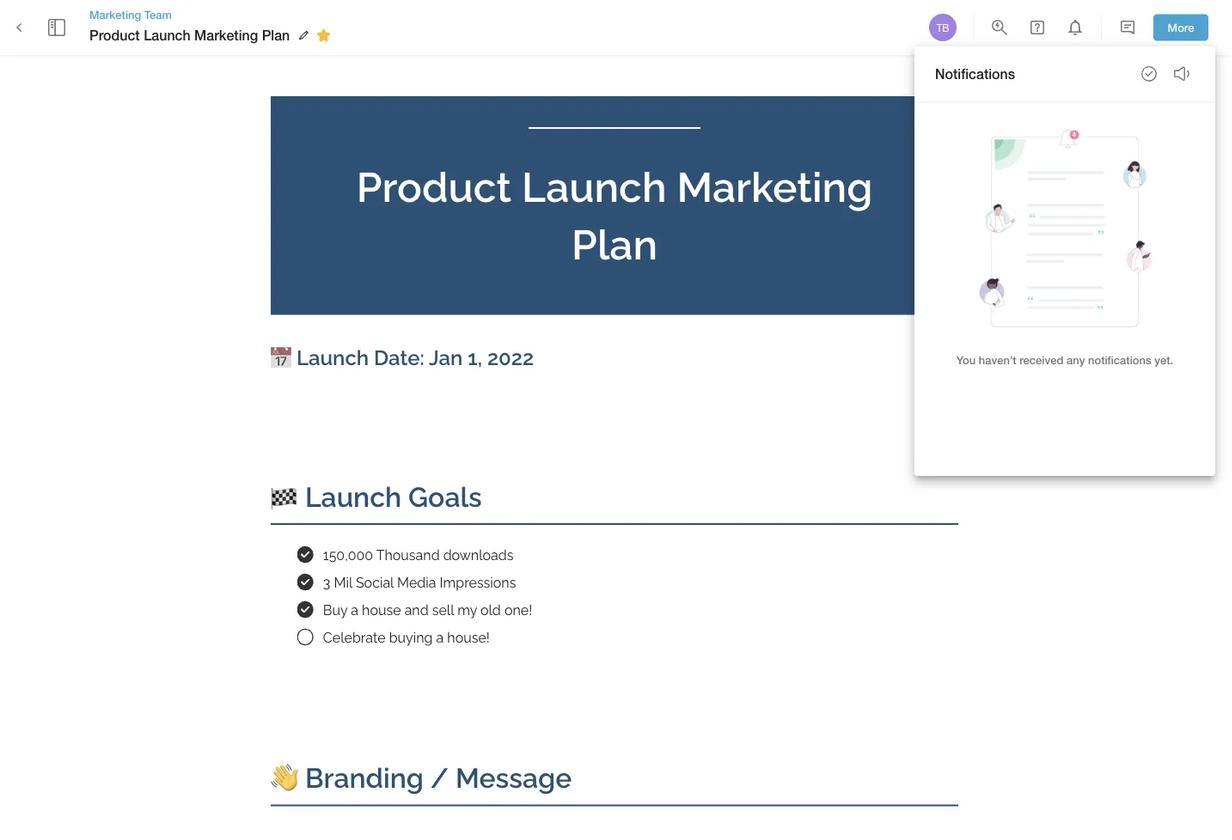 Task type: describe. For each thing, give the bounding box(es) containing it.
media
[[397, 575, 437, 591]]

yet.
[[1155, 353, 1174, 367]]

1 vertical spatial product launch marketing plan
[[357, 163, 883, 269]]

3
[[323, 575, 331, 591]]

goals
[[409, 481, 482, 513]]

downloads
[[444, 548, 514, 563]]

one!
[[505, 603, 533, 619]]

thousand
[[377, 548, 440, 563]]

1 vertical spatial a
[[437, 630, 444, 646]]

message
[[456, 763, 572, 795]]

mil
[[334, 575, 352, 591]]

tb button
[[927, 11, 960, 44]]

0 horizontal spatial product
[[89, 27, 140, 43]]

buy a house and sell my old one!
[[323, 603, 533, 619]]

my
[[458, 603, 477, 619]]

1 horizontal spatial plan
[[572, 221, 658, 269]]

buy
[[323, 603, 348, 619]]

📅
[[271, 346, 292, 370]]

you haven't received any notifications yet.
[[957, 353, 1174, 367]]

1 vertical spatial product
[[357, 163, 512, 211]]

🏁 launch goals
[[271, 481, 482, 513]]

impressions
[[440, 575, 516, 591]]

you
[[957, 353, 976, 367]]

more
[[1168, 21, 1195, 34]]

👋
[[271, 763, 298, 795]]

0 horizontal spatial a
[[351, 603, 359, 619]]

social
[[356, 575, 394, 591]]

/
[[431, 763, 449, 795]]

marketing team link
[[89, 7, 337, 22]]



Task type: locate. For each thing, give the bounding box(es) containing it.
0 vertical spatial product launch marketing plan
[[89, 27, 290, 43]]

a
[[351, 603, 359, 619], [437, 630, 444, 646]]

1 horizontal spatial a
[[437, 630, 444, 646]]

notifications
[[936, 66, 1016, 82]]

product launch marketing plan
[[89, 27, 290, 43], [357, 163, 883, 269]]

0 horizontal spatial plan
[[262, 27, 290, 43]]

0 vertical spatial a
[[351, 603, 359, 619]]

2 vertical spatial marketing
[[677, 163, 873, 211]]

celebrate buying a house!
[[323, 630, 490, 646]]

0 horizontal spatial marketing
[[89, 8, 141, 21]]

launch
[[144, 27, 191, 43], [522, 163, 667, 211], [297, 346, 369, 370], [305, 481, 402, 513]]

team
[[144, 8, 172, 21]]

1 horizontal spatial marketing
[[194, 27, 258, 43]]

1 vertical spatial plan
[[572, 221, 658, 269]]

🏁
[[271, 481, 298, 513]]

buying
[[389, 630, 433, 646]]

received
[[1020, 353, 1064, 367]]

product
[[89, 27, 140, 43], [357, 163, 512, 211]]

1 vertical spatial marketing
[[194, 27, 258, 43]]

👋 branding / message
[[271, 763, 572, 795]]

tb
[[937, 22, 950, 34]]

house!
[[448, 630, 490, 646]]

jan
[[429, 346, 463, 370]]

2022
[[488, 346, 534, 370]]

marketing
[[89, 8, 141, 21], [194, 27, 258, 43], [677, 163, 873, 211]]

3 mil social media impressions
[[323, 575, 516, 591]]

0 vertical spatial plan
[[262, 27, 290, 43]]

1 horizontal spatial product launch marketing plan
[[357, 163, 883, 269]]

house
[[362, 603, 401, 619]]

1 horizontal spatial product
[[357, 163, 512, 211]]

and
[[405, 603, 429, 619]]

a right buy
[[351, 603, 359, 619]]

📅 launch date: jan 1, 2022
[[271, 346, 534, 370]]

celebrate
[[323, 630, 386, 646]]

150,000
[[323, 548, 373, 563]]

old
[[481, 603, 501, 619]]

marketing team
[[89, 8, 172, 21]]

0 horizontal spatial product launch marketing plan
[[89, 27, 290, 43]]

a down sell
[[437, 630, 444, 646]]

0 vertical spatial product
[[89, 27, 140, 43]]

150,000 thousand downloads
[[323, 548, 514, 563]]

haven't
[[979, 353, 1017, 367]]

1,
[[468, 346, 482, 370]]

sell
[[432, 603, 454, 619]]

any
[[1067, 353, 1086, 367]]

0 vertical spatial marketing
[[89, 8, 141, 21]]

plan
[[262, 27, 290, 43], [572, 221, 658, 269]]

date:
[[374, 346, 425, 370]]

branding
[[305, 763, 424, 795]]

notifications
[[1089, 353, 1152, 367]]

remove favorite image
[[313, 25, 334, 46]]

more button
[[1154, 14, 1209, 41]]

2 horizontal spatial marketing
[[677, 163, 873, 211]]



Task type: vqa. For each thing, say whether or not it's contained in the screenshot.
150,000 Thousand downloads
yes



